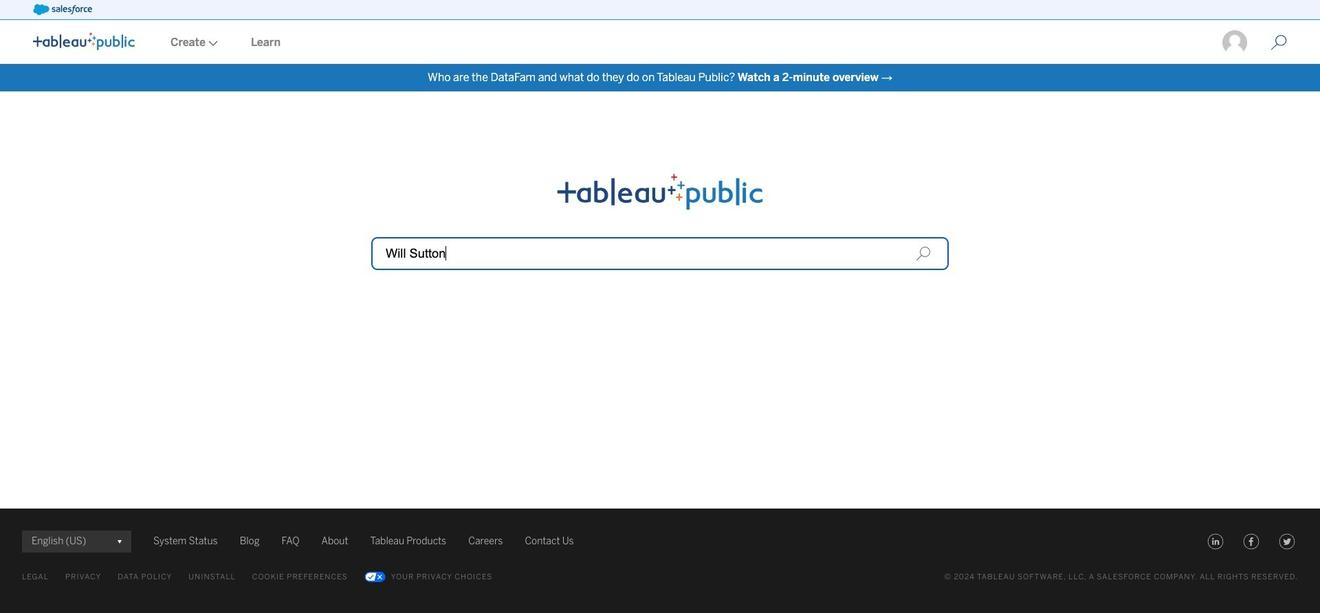 Task type: describe. For each thing, give the bounding box(es) containing it.
search image
[[916, 246, 931, 261]]

jacob.simon6557 image
[[1221, 29, 1249, 56]]

go to search image
[[1254, 34, 1304, 51]]

create image
[[206, 41, 218, 46]]

Search input field
[[371, 237, 949, 270]]



Task type: locate. For each thing, give the bounding box(es) containing it.
logo image
[[33, 32, 135, 50]]

selected language element
[[32, 531, 122, 553]]

salesforce logo image
[[33, 4, 92, 15]]



Task type: vqa. For each thing, say whether or not it's contained in the screenshot.
Logo
yes



